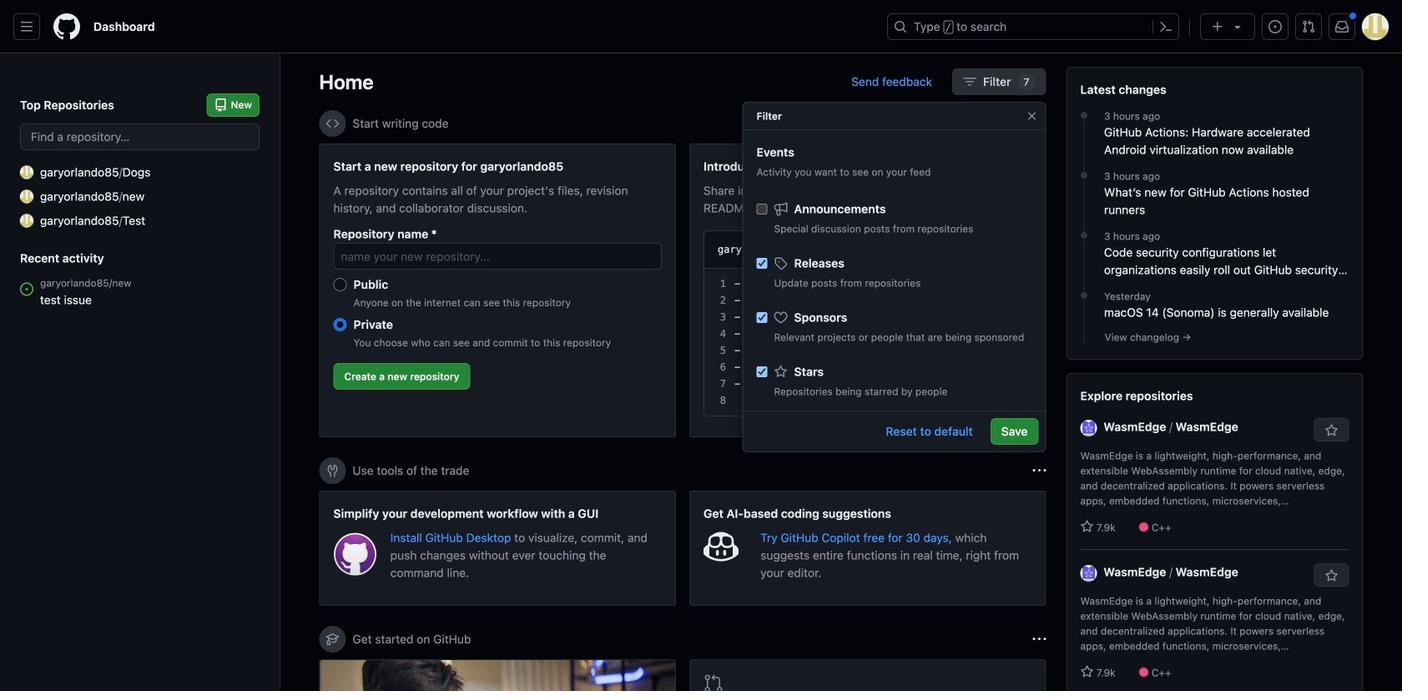 Task type: describe. For each thing, give the bounding box(es) containing it.
start a new repository element
[[319, 144, 676, 437]]

close menu image
[[1025, 109, 1039, 123]]

why am i seeing this? image
[[1033, 464, 1046, 477]]

open issue image
[[20, 283, 33, 296]]

git pull request image
[[704, 674, 724, 691]]

git pull request image
[[1302, 20, 1316, 33]]

name your new repository... text field
[[333, 243, 662, 270]]

star this repository image for 1st @wasmedge profile image from the bottom
[[1325, 569, 1339, 583]]

get ai-based coding suggestions element
[[690, 491, 1046, 606]]

Find a repository… text field
[[20, 124, 260, 150]]

explore element
[[1066, 67, 1364, 691]]

plus image
[[1211, 20, 1225, 33]]

dot fill image
[[1078, 229, 1091, 242]]

mortar board image
[[326, 633, 339, 646]]

tools image
[[326, 464, 339, 477]]

notifications image
[[1336, 20, 1349, 33]]

introduce yourself with a profile readme element
[[690, 144, 1046, 437]]

star image for 1st @wasmedge profile image from the top of the explore repositories navigation
[[1081, 520, 1094, 533]]

test image
[[20, 214, 33, 227]]

2 dot fill image from the top
[[1078, 169, 1091, 182]]

dogs image
[[20, 166, 33, 179]]

star image for 1st @wasmedge profile image from the bottom
[[1081, 665, 1094, 679]]

issue opened image
[[1269, 20, 1282, 33]]

2 @wasmedge profile image from the top
[[1081, 565, 1097, 582]]

star this repository image for 1st @wasmedge profile image from the top of the explore repositories navigation
[[1325, 424, 1339, 437]]

homepage image
[[53, 13, 80, 40]]



Task type: locate. For each thing, give the bounding box(es) containing it.
megaphone image
[[774, 202, 788, 216]]

2 star image from the top
[[1081, 665, 1094, 679]]

explore repositories navigation
[[1066, 373, 1364, 691]]

None checkbox
[[757, 204, 768, 215], [757, 312, 768, 323], [757, 204, 768, 215], [757, 312, 768, 323]]

dot fill image right close menu image
[[1078, 109, 1091, 122]]

1 star this repository image from the top
[[1325, 424, 1339, 437]]

command palette image
[[1159, 20, 1173, 33]]

1 vertical spatial star image
[[1081, 665, 1094, 679]]

1 vertical spatial star this repository image
[[1325, 569, 1339, 583]]

none submit inside introduce yourself with a profile readme element
[[964, 238, 1018, 261]]

dot fill image up dot fill image
[[1078, 169, 1091, 182]]

None radio
[[333, 278, 347, 291], [333, 318, 347, 331], [333, 278, 347, 291], [333, 318, 347, 331]]

2 why am i seeing this? image from the top
[[1033, 633, 1046, 646]]

what is github? image
[[320, 660, 675, 691]]

Top Repositories search field
[[20, 124, 260, 150]]

star image
[[1081, 520, 1094, 533], [1081, 665, 1094, 679]]

simplify your development workflow with a gui element
[[319, 491, 676, 606]]

1 dot fill image from the top
[[1078, 109, 1091, 122]]

2 star this repository image from the top
[[1325, 569, 1339, 583]]

dot fill image down dot fill image
[[1078, 289, 1091, 302]]

github desktop image
[[333, 533, 377, 576]]

dot fill image
[[1078, 109, 1091, 122], [1078, 169, 1091, 182], [1078, 289, 1091, 302]]

filter image
[[963, 75, 977, 88]]

1 star image from the top
[[1081, 520, 1094, 533]]

code image
[[326, 117, 339, 130]]

1 @wasmedge profile image from the top
[[1081, 420, 1097, 436]]

why am i seeing this? image for the 'what is github?' element
[[1033, 633, 1046, 646]]

heart image
[[774, 311, 788, 324]]

1 vertical spatial why am i seeing this? image
[[1033, 633, 1046, 646]]

triangle down image
[[1231, 20, 1245, 33]]

0 vertical spatial dot fill image
[[1078, 109, 1091, 122]]

3 dot fill image from the top
[[1078, 289, 1091, 302]]

1 vertical spatial dot fill image
[[1078, 169, 1091, 182]]

star this repository image
[[1325, 424, 1339, 437], [1325, 569, 1339, 583]]

menu
[[743, 188, 1046, 629]]

0 vertical spatial @wasmedge profile image
[[1081, 420, 1097, 436]]

why am i seeing this? image
[[1033, 117, 1046, 130], [1033, 633, 1046, 646]]

why am i seeing this? image for start a new repository element
[[1033, 117, 1046, 130]]

0 vertical spatial star this repository image
[[1325, 424, 1339, 437]]

None checkbox
[[757, 258, 768, 269], [757, 366, 768, 377], [757, 258, 768, 269], [757, 366, 768, 377]]

@wasmedge profile image
[[1081, 420, 1097, 436], [1081, 565, 1097, 582]]

tag image
[[774, 257, 788, 270]]

star image
[[774, 365, 788, 379]]

None submit
[[964, 238, 1018, 261]]

2 vertical spatial dot fill image
[[1078, 289, 1091, 302]]

new image
[[20, 190, 33, 203]]

0 vertical spatial why am i seeing this? image
[[1033, 117, 1046, 130]]

1 why am i seeing this? image from the top
[[1033, 117, 1046, 130]]

0 vertical spatial star image
[[1081, 520, 1094, 533]]

1 vertical spatial @wasmedge profile image
[[1081, 565, 1097, 582]]

what is github? element
[[319, 659, 676, 691]]



Task type: vqa. For each thing, say whether or not it's contained in the screenshot.
dumped
no



